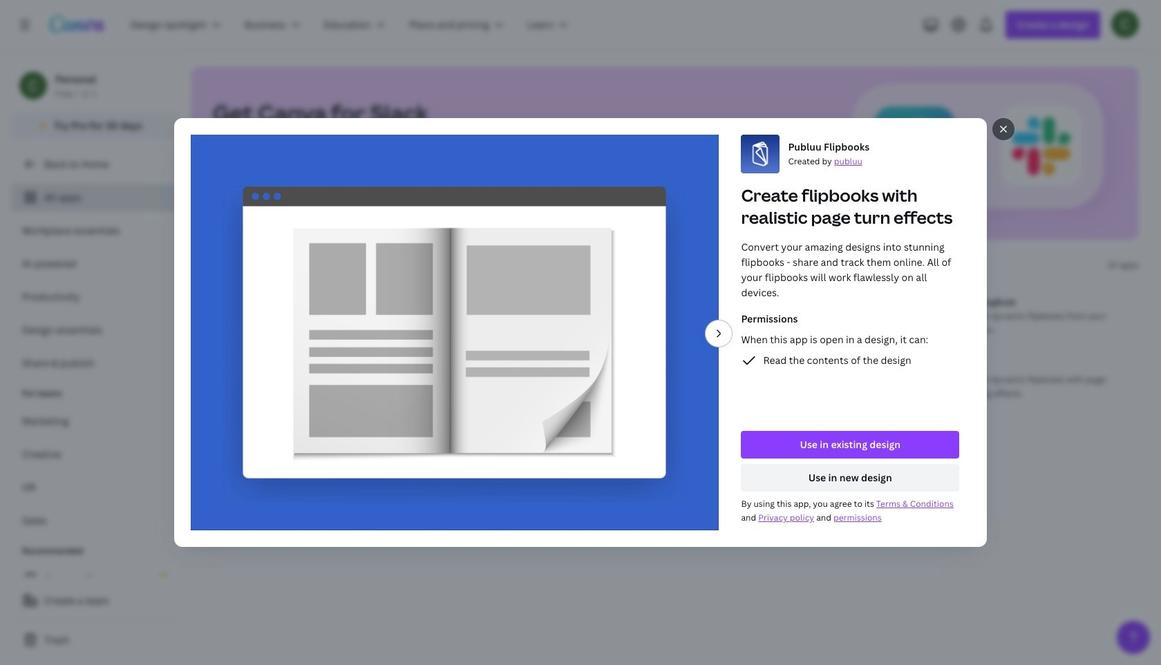 Task type: vqa. For each thing, say whether or not it's contained in the screenshot.
Top level navigation 'element'
yes



Task type: locate. For each thing, give the bounding box(es) containing it.
1 vertical spatial list
[[11, 408, 180, 535]]

list
[[11, 184, 180, 377], [11, 408, 180, 535]]

0 vertical spatial list
[[11, 184, 180, 377]]

an image of the canva logo, a plus sign and the slack logo image
[[846, 66, 1139, 241]]

top level navigation element
[[122, 11, 583, 39]]



Task type: describe. For each thing, give the bounding box(es) containing it.
2 list from the top
[[11, 408, 180, 535]]

1 list from the top
[[11, 184, 180, 377]]

Input field to search for apps search field
[[218, 252, 412, 279]]



